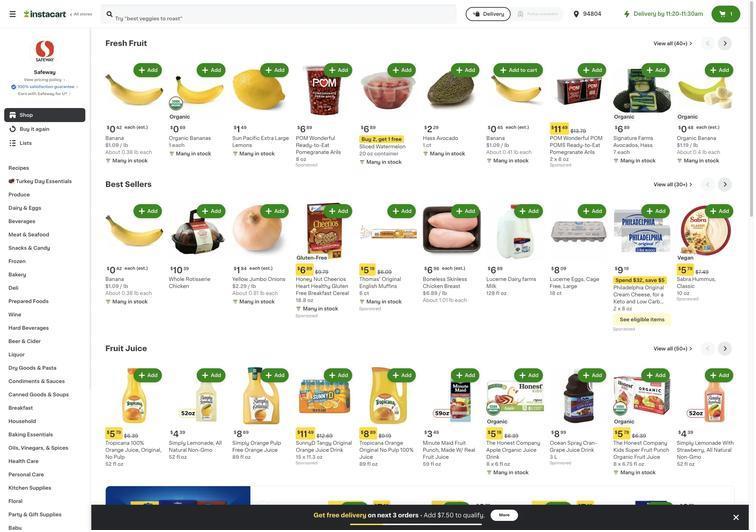Task type: describe. For each thing, give the bounding box(es) containing it.
buy for buy 2, get 1 free
[[362, 137, 372, 142]]

with
[[28, 92, 37, 96]]

organic inside organic bananas 1 each
[[169, 136, 189, 141]]

6 up the signature at the right
[[618, 125, 623, 133]]

buy for buy it again
[[20, 127, 30, 132]]

6 up the sliced
[[364, 125, 369, 133]]

6 up pom wonderful ready-to-eat pomegranate arils 8 oz
[[300, 125, 306, 133]]

$ inside $ 0 45 each (est.)
[[488, 126, 491, 130]]

liquor link
[[4, 348, 85, 362]]

1 $7.49 original price: $8.09 element from the left
[[373, 501, 420, 514]]

eat inside the '$ 11 49 $13.79 pom wonderful pom poms ready-to-eat pomegranate arils 2 x 8 oz'
[[592, 143, 600, 148]]

simply for free
[[232, 441, 249, 446]]

canned
[[8, 393, 28, 398]]

arils inside pom wonderful ready-to-eat pomegranate arils 8 oz
[[330, 150, 341, 155]]

$ inside $ 9 19
[[615, 267, 618, 271]]

(est.) inside $ 1 84 each (est.)
[[261, 266, 273, 271]]

11:30am
[[682, 11, 703, 17]]

11 for 11
[[300, 431, 307, 439]]

0 vertical spatial supplies
[[29, 486, 51, 491]]

pomegranate inside the '$ 11 49 $13.79 pom wonderful pom poms ready-to-eat pomegranate arils 2 x 8 oz'
[[550, 150, 583, 155]]

on
[[368, 513, 376, 519]]

6 left 96
[[427, 266, 433, 275]]

oz inside "simply lemonade, all natural non-gmo 52 fl oz"
[[181, 455, 187, 460]]

/ inside banana $1.09 / lb about 0.41 lb each
[[501, 143, 503, 148]]

juice inside sunnyd tangy original orange juice drink 15 x 11.3 oz
[[316, 448, 329, 453]]

for inside the philadelphia original cream cheese, for a keto and low carb lifestyle
[[653, 292, 660, 297]]

$1.09 for each (est.)
[[105, 284, 119, 289]]

the honest company kids super fruit punch organic fruit juice 8 x 6.75 fl oz
[[614, 441, 669, 467]]

11.3
[[307, 455, 316, 460]]

2 halls relief honey lemon cough suppressant/or from the left
[[475, 515, 520, 531]]

pulp inside the tropicana orange original no pulp 100% juice 89 fl oz
[[388, 448, 399, 453]]

view all (40+) button
[[651, 37, 696, 51]]

oils,
[[8, 446, 20, 451]]

5 inside $ 5 19 $6.09 thomas' original english muffins 6 ct
[[364, 266, 369, 275]]

sponsored badge image for pom wonderful ready-to-eat pomegranate arils
[[296, 163, 317, 167]]

oz inside sliced watermelon 20 oz container
[[367, 151, 373, 156]]

$ 7 49 for second the $7.49 original price: $8.09 element from the right
[[374, 504, 389, 512]]

pomegranate inside pom wonderful ready-to-eat pomegranate arils 8 oz
[[296, 150, 329, 155]]

1 halls relief honey lemon cough suppressant/or from the left
[[373, 515, 418, 531]]

organic up 'kids'
[[614, 420, 635, 425]]

1 lemon from the left
[[373, 522, 390, 527]]

chicken for whole
[[169, 284, 189, 289]]

philadelphia original cream cheese, for a keto and low carb lifestyle
[[614, 285, 664, 311]]

89 up 2,
[[370, 126, 376, 130]]

$ 6 96 each (est.)
[[424, 266, 465, 275]]

8 inside the honest company apple organic juice drink 8 x 6 fl oz
[[486, 462, 490, 467]]

chicken for boneless
[[423, 284, 443, 289]]

yellow jumbo onions $2.29 / lb about 0.81 lb each
[[232, 277, 286, 296]]

item badge image for $ 5 19
[[486, 402, 501, 416]]

banana $1.09 / lb about 0.38 lb each for 10
[[105, 277, 152, 296]]

fl inside the honest company kids super fruit punch organic fruit juice 8 x 6.75 fl oz
[[634, 462, 637, 467]]

$32,
[[633, 278, 644, 283]]

sabra
[[677, 277, 691, 282]]

many in stock inside product group
[[430, 151, 465, 156]]

$ inside $ 0 48 each (est.)
[[678, 126, 681, 130]]

& left soups
[[48, 393, 52, 398]]

$ inside $ 3 49
[[424, 431, 427, 435]]

2 halls from the left
[[475, 515, 487, 520]]

each inside yellow jumbo onions $2.29 / lb about 0.81 lb each
[[266, 291, 278, 296]]

89 up pom wonderful ready-to-eat pomegranate arils 8 oz
[[307, 126, 312, 130]]

$ 5 79 for $7.49
[[678, 266, 693, 275]]

baking
[[8, 433, 26, 438]]

$0.42 each (estimated) element for 10
[[105, 264, 163, 276]]

1 vertical spatial breakfast
[[8, 406, 33, 411]]

safeway inside the safeway 'link'
[[34, 70, 56, 75]]

oz inside the '$ 11 49 $13.79 pom wonderful pom poms ready-to-eat pomegranate arils 2 x 8 oz'
[[563, 157, 569, 162]]

$5
[[658, 278, 665, 283]]

recipes
[[8, 166, 29, 171]]

$ 6 89 for signature farms avocados, hass
[[615, 125, 630, 133]]

wonderful inside the '$ 11 49 $13.79 pom wonderful pom poms ready-to-eat pomegranate arils 2 x 8 oz'
[[564, 136, 589, 141]]

ocean
[[550, 441, 566, 446]]

organic up $ 0 69
[[170, 114, 190, 119]]

boneless skinless chicken breast $6.89 / lb about 1.01 lb each
[[423, 277, 467, 303]]

48
[[688, 126, 694, 130]]

original inside the tropicana orange original no pulp 100% juice 89 fl oz
[[359, 448, 379, 453]]

product group containing 9
[[614, 203, 671, 334]]

2 horizontal spatial 2
[[614, 307, 617, 311]]

item carousel region containing 5
[[105, 342, 735, 481]]

prepared foods
[[8, 299, 49, 304]]

sponsored badge image for sabra hummus, classic
[[677, 298, 698, 302]]

$ inside $ 8 09
[[551, 267, 554, 271]]

1 vertical spatial essentials
[[27, 433, 53, 438]]

$ 5 19
[[488, 431, 502, 439]]

english
[[359, 284, 377, 289]]

99
[[561, 431, 566, 435]]

l
[[554, 455, 557, 460]]

sponsored badge image for sunnyd tangy original orange juice drink
[[296, 462, 317, 466]]

honest for $ 5 79
[[624, 441, 642, 446]]

company for $ 5 79
[[643, 441, 668, 446]]

each inside signature farms avocados, hass 7 each
[[618, 150, 630, 155]]

$8.89 original price: $9.19 element
[[359, 428, 417, 440]]

0.41
[[503, 150, 513, 155]]

$ 0 42 each (est.) for 0
[[107, 125, 148, 133]]

2 lemon from the left
[[475, 522, 492, 527]]

& left spices
[[46, 446, 50, 451]]

item badge image for $ 5 79
[[614, 402, 628, 416]]

vegan
[[678, 256, 694, 261]]

floral
[[8, 500, 22, 504]]

best sellers
[[105, 181, 152, 188]]

49 inside $ 11 49
[[308, 431, 314, 435]]

$6.96 each (estimated) element
[[423, 264, 481, 276]]

kitchen supplies
[[8, 486, 51, 491]]

juice inside simply orange pulp free orange juice 89 fl oz
[[264, 448, 278, 453]]

0.38 for 10
[[122, 291, 133, 296]]

maid
[[441, 441, 454, 446]]

breakfast link
[[4, 402, 85, 415]]

39 up strawberry,
[[688, 431, 693, 435]]

each inside $ 0 48 each (est.)
[[697, 125, 707, 130]]

each inside organic bananas 1 each
[[172, 143, 185, 148]]

see
[[620, 317, 630, 322]]

best
[[105, 181, 123, 188]]

$ 9 19
[[615, 266, 629, 275]]

juice inside the honest company kids super fruit punch organic fruit juice 8 x 6.75 fl oz
[[647, 455, 660, 460]]

boneless
[[423, 277, 446, 282]]

$ inside $ 5 79 $6.39 tropicana 100% orange juice, original, no pulp 52 fl oz
[[107, 431, 110, 435]]

organic inside the honest company apple organic juice drink 8 x 6 fl oz
[[502, 448, 522, 453]]

$1.09 for 1
[[105, 143, 119, 148]]

orange inside sunnyd tangy original orange juice drink 15 x 11.3 oz
[[296, 448, 314, 453]]

fl inside simply orange pulp free orange juice 89 fl oz
[[240, 455, 244, 460]]

6 inside "element"
[[300, 266, 306, 275]]

$ 6 89 up 2,
[[361, 125, 376, 133]]

gmo inside the simply lemonade with strawberry, all natural non-gmo 52 fl oz
[[689, 455, 702, 460]]

by
[[658, 11, 665, 17]]

juice inside the tropicana orange original no pulp 100% juice 89 fl oz
[[359, 455, 373, 460]]

& for gift
[[23, 513, 27, 518]]

super
[[626, 448, 640, 453]]

4 for simply lemonade with strawberry, all natural non-gmo
[[681, 431, 687, 439]]

health care
[[8, 459, 39, 464]]

extra
[[261, 136, 274, 141]]

19 for 5
[[497, 431, 502, 435]]

(est.) inside $ 0 45 each (est.)
[[518, 125, 529, 130]]

more
[[499, 514, 510, 518]]

89 up the signature at the right
[[624, 126, 630, 130]]

each inside boneless skinless chicken breast $6.89 / lb about 1.01 lb each
[[455, 298, 467, 303]]

$5.79 original price: $6.39 element for tropicana 100% orange juice, original, no pulp
[[105, 428, 163, 440]]

2 horizontal spatial honey
[[504, 515, 520, 520]]

yellow
[[232, 277, 248, 282]]

signature farms avocados, hass 7 each
[[614, 136, 654, 155]]

7 for 1st the $7.49 original price: $8.09 element from right
[[581, 504, 586, 512]]

1 inside hass avocado 1 ct
[[423, 143, 425, 148]]

x inside the honest company apple organic juice drink 8 x 6 fl oz
[[491, 462, 494, 467]]

all for 0
[[667, 41, 673, 46]]

oz inside $ 5 79 $6.39 tropicana 100% orange juice, original, no pulp 52 fl oz
[[118, 462, 123, 467]]

3 pom from the left
[[590, 136, 603, 141]]

organic up $ 5 19
[[487, 420, 507, 425]]

keto
[[614, 300, 625, 304]]

about inside organic banana $1.19 / lb about 0.4 lb each
[[677, 150, 692, 155]]

oz inside sabra hummus, classic 10 oz
[[684, 291, 690, 296]]

minute
[[423, 441, 440, 446]]

honey inside the honey nut cheerios heart healthy gluten free breakfast cereal 18.8 oz
[[296, 277, 312, 282]]

1 vertical spatial supplies
[[40, 513, 62, 518]]

1 horizontal spatial honey
[[402, 515, 418, 520]]

fresh
[[105, 40, 127, 47]]

pom wonderful ready-to-eat pomegranate arils 8 oz
[[296, 136, 341, 162]]

0 vertical spatial essentials
[[46, 179, 72, 184]]

sunnyd tangy original orange juice drink 15 x 11.3 oz
[[296, 441, 352, 460]]

$ inside $ 5 19 $6.09 thomas' original english muffins 6 ct
[[361, 267, 364, 271]]

orange inside $ 5 79 $6.39 tropicana 100% orange juice, original, no pulp 52 fl oz
[[105, 448, 124, 453]]

fl inside minute maid fruit punch, made w/ real fruit juice 59 fl oz
[[431, 462, 434, 467]]

& for candy
[[28, 246, 32, 251]]

$ 1 49
[[234, 125, 247, 133]]

x inside product group
[[618, 307, 621, 311]]

organic up the signature at the right
[[614, 114, 635, 119]]

drink inside the honest company apple organic juice drink 8 x 6 fl oz
[[486, 455, 499, 460]]

cart
[[527, 68, 537, 73]]

policy
[[49, 78, 62, 82]]

29
[[433, 126, 439, 130]]

$5.19 original price: $6.39 element
[[486, 428, 544, 440]]

$ inside $ 0 69
[[170, 126, 173, 130]]

simply for strawberry,
[[677, 441, 694, 446]]

100% satisfaction guarantee
[[18, 85, 74, 89]]

oz inside simply orange pulp free orange juice 89 fl oz
[[245, 455, 251, 460]]

safeway logo image
[[29, 37, 60, 67]]

1 item carousel region from the top
[[105, 37, 735, 172]]

farms
[[522, 277, 536, 282]]

sliced watermelon 20 oz container
[[359, 144, 406, 156]]

heart
[[296, 284, 310, 289]]

cheese,
[[631, 292, 651, 297]]

sponsored badge image inside product group
[[614, 328, 635, 332]]

free inside the honey nut cheerios heart healthy gluten free breakfast cereal 18.8 oz
[[296, 291, 307, 296]]

$ inside the $ 10 39
[[170, 267, 173, 271]]

49 inside $ 3 49
[[433, 431, 439, 435]]

$13.79
[[571, 129, 586, 134]]

non- inside the simply lemonade with strawberry, all natural non-gmo 52 fl oz
[[677, 455, 689, 460]]

$7.50
[[438, 513, 454, 519]]

lemonade,
[[187, 441, 215, 446]]

$ 6 89 for pom wonderful ready-to-eat pomegranate arils
[[297, 125, 312, 133]]

hass inside hass avocado 1 ct
[[423, 136, 435, 141]]

floral link
[[4, 495, 85, 509]]

$ 6 89 inside $6.89 original price: $9.79 "element"
[[297, 266, 312, 275]]

$0.42 each (estimated) element for 0
[[105, 123, 163, 135]]

🦃 turkey day essentials
[[8, 179, 72, 184]]

skinless
[[447, 277, 467, 282]]

deli
[[8, 286, 18, 291]]

banana inside banana $1.09 / lb about 0.41 lb each
[[486, 136, 505, 141]]

$8.09 for second the $7.49 original price: $8.09 element from the right
[[392, 508, 406, 513]]

8 inside the '$ 11 49 $13.79 pom wonderful pom poms ready-to-eat pomegranate arils 2 x 8 oz'
[[558, 157, 562, 162]]

2 pom from the left
[[550, 136, 562, 141]]

oz inside pom wonderful ready-to-eat pomegranate arils 8 oz
[[300, 157, 306, 162]]

view all (30+) button
[[651, 178, 696, 192]]

candy
[[33, 246, 50, 251]]

kids
[[614, 448, 624, 453]]

organic up 48
[[678, 114, 698, 119]]

$0.45 each (estimated) element
[[486, 123, 544, 135]]

$ inside $ 6 96 each (est.)
[[424, 267, 427, 271]]

original inside $ 5 19 $6.09 thomas' original english muffins 6 ct
[[382, 277, 401, 282]]

fl inside the tropicana orange original no pulp 100% juice 89 fl oz
[[367, 462, 371, 467]]

tangy
[[317, 441, 332, 446]]

sponsored badge image for ocean spray cran- grape juice drink
[[550, 462, 571, 466]]

fl inside "simply lemonade, all natural non-gmo 52 fl oz"
[[176, 455, 180, 460]]

128
[[486, 291, 495, 296]]

3 all from the top
[[667, 347, 673, 352]]

halls image
[[106, 487, 250, 531]]

sponsored badge image for thomas' original english muffins
[[359, 307, 381, 311]]

x inside sunnyd tangy original orange juice drink 15 x 11.3 oz
[[303, 455, 305, 460]]

& left pasta
[[37, 366, 41, 371]]

sun pacific extra large lemons
[[232, 136, 289, 148]]

get
[[314, 513, 325, 519]]

2 horizontal spatial free
[[316, 256, 327, 261]]

delivery for delivery
[[483, 12, 504, 17]]

/ inside boneless skinless chicken breast $6.89 / lb about 1.01 lb each
[[439, 291, 441, 296]]

89 inside simply orange pulp free orange juice 89 fl oz
[[232, 455, 239, 460]]

with
[[723, 441, 734, 446]]

$8.09 for 1st the $7.49 original price: $8.09 element from right
[[595, 508, 610, 513]]

low
[[637, 300, 647, 304]]

hard
[[8, 326, 21, 331]]

$ 8 09
[[551, 266, 567, 275]]

delivery for delivery by 11:20-11:30am
[[634, 11, 657, 17]]

$ inside $ 1 84 each (est.)
[[234, 267, 237, 271]]

2 $ 3 79 from the left
[[680, 504, 694, 512]]

89 up lucerne dairy farms milk 128 fl oz
[[497, 267, 503, 271]]

eligible
[[631, 317, 649, 322]]

69 for 8
[[243, 431, 249, 435]]

simply orange pulp free orange juice 89 fl oz
[[232, 441, 281, 460]]

49 inside $ 1 49
[[241, 126, 247, 130]]

about inside banana $1.09 / lb about 0.41 lb each
[[486, 150, 501, 155]]

simply lemonade, all natural non-gmo 52 fl oz
[[169, 441, 222, 460]]

$1.19
[[677, 143, 689, 148]]

1 vertical spatial beverages
[[22, 326, 49, 331]]

juice,
[[125, 448, 140, 453]]

0 vertical spatial all
[[74, 12, 79, 16]]

15
[[296, 455, 301, 460]]

$ 3 49
[[424, 431, 439, 439]]

view left pricing
[[24, 78, 33, 82]]

beer & cider
[[8, 339, 41, 344]]

& for seafood
[[23, 233, 27, 237]]

39 for each (est.)
[[183, 267, 189, 271]]

x inside the '$ 11 49 $13.79 pom wonderful pom poms ready-to-eat pomegranate arils 2 x 8 oz'
[[554, 157, 557, 162]]

5 inside $ 5 79 $6.39 tropicana 100% orange juice, original, no pulp 52 fl oz
[[110, 431, 115, 439]]

1 halls from the left
[[373, 515, 385, 520]]

3 inside ocean spray cran- grape juice drink 3 l
[[550, 455, 553, 460]]

39 for 8
[[180, 431, 185, 435]]

oz inside the honest company kids super fruit punch organic fruit juice 8 x 6.75 fl oz
[[639, 462, 644, 467]]

turkey
[[16, 179, 33, 184]]

49 inside the '$ 11 49 $13.79 pom wonderful pom poms ready-to-eat pomegranate arils 2 x 8 oz'
[[562, 126, 568, 130]]

84
[[241, 267, 247, 271]]

gluten
[[332, 284, 348, 289]]

stock inside product group
[[451, 151, 465, 156]]



Task type: vqa. For each thing, say whether or not it's contained in the screenshot.
Mixed Fruit
no



Task type: locate. For each thing, give the bounding box(es) containing it.
relief right on
[[387, 515, 401, 520]]

drink for original
[[330, 448, 343, 453]]

2 honest from the left
[[624, 441, 642, 446]]

19 inside $ 5 19 $6.09 thomas' original english muffins 6 ct
[[370, 267, 375, 271]]

view for each (est.)
[[654, 182, 666, 187]]

1 vertical spatial 2
[[550, 157, 553, 162]]

x left 6.75
[[618, 462, 621, 467]]

sponsored badge image down classic
[[677, 298, 698, 302]]

0 vertical spatial free
[[316, 256, 327, 261]]

safeway up view pricing policy link
[[34, 70, 56, 75]]

sponsored badge image down poms
[[550, 163, 571, 167]]

4 for simply lemonade, all natural non-gmo
[[173, 431, 179, 439]]

11 for pom wonderful pom poms ready-to-eat pomegranate arils
[[554, 125, 561, 133]]

1 the from the left
[[486, 441, 496, 446]]

$ inside $ 8 99
[[551, 431, 554, 435]]

2 to- from the left
[[585, 143, 592, 148]]

0 horizontal spatial cough
[[391, 522, 408, 527]]

0 horizontal spatial drink
[[330, 448, 343, 453]]

1 lucerne from the left
[[486, 277, 507, 282]]

dairy down produce
[[8, 206, 22, 211]]

supplies down personal care link
[[29, 486, 51, 491]]

0 horizontal spatial 100%
[[18, 85, 29, 89]]

🦃
[[8, 179, 15, 184]]

$6.39 for $ 5 19
[[504, 434, 519, 439]]

5 for the honest company apple organic juice drink
[[491, 431, 496, 439]]

52 inside $ 5 79 $6.39 tropicana 100% orange juice, original, no pulp 52 fl oz
[[105, 462, 112, 467]]

89 down $ 8 69
[[232, 455, 239, 460]]

view all (40+)
[[654, 41, 688, 46]]

$ 4 39 up strawberry,
[[678, 431, 693, 439]]

2 left 29 at top
[[427, 125, 432, 133]]

service type group
[[466, 7, 564, 21]]

89 inside "element"
[[307, 267, 312, 271]]

buy inside "link"
[[20, 127, 30, 132]]

$5.19 original price: $6.09 element
[[359, 264, 417, 276]]

free right get in the bottom of the page
[[327, 513, 340, 519]]

42 for 10
[[116, 267, 122, 271]]

delivery inside 'button'
[[483, 12, 504, 17]]

product group containing 10
[[169, 203, 227, 290]]

100% inside $ 5 79 $6.39 tropicana 100% orange juice, original, no pulp 52 fl oz
[[131, 441, 144, 446]]

0 horizontal spatial honest
[[497, 441, 515, 446]]

1 horizontal spatial $ 3 79
[[680, 504, 694, 512]]

2 ready- from the left
[[567, 143, 585, 148]]

1 item badge image from the left
[[486, 402, 501, 416]]

sponsored badge image
[[296, 163, 317, 167], [550, 163, 571, 167], [677, 298, 698, 302], [359, 307, 381, 311], [296, 314, 317, 318], [614, 328, 635, 332], [296, 462, 317, 466], [550, 462, 571, 466]]

0 horizontal spatial for
[[55, 92, 61, 96]]

cider
[[27, 339, 41, 344]]

1 vertical spatial 11
[[300, 431, 307, 439]]

fruit juice
[[105, 345, 147, 353]]

$ 4 39 for simply lemonade with strawberry, all natural non-gmo
[[678, 431, 693, 439]]

5 for the honest company kids super fruit punch organic fruit juice
[[618, 431, 623, 439]]

halls
[[373, 515, 385, 520], [475, 515, 487, 520]]

0 horizontal spatial pomegranate
[[296, 150, 329, 155]]

buy it again
[[20, 127, 49, 132]]

89 left $9.19
[[370, 431, 376, 435]]

42 for 0
[[116, 126, 122, 130]]

1 horizontal spatial buy
[[362, 137, 372, 142]]

vinegars,
[[21, 446, 45, 451]]

1 company from the left
[[516, 441, 540, 446]]

care down vinegars,
[[26, 459, 39, 464]]

1 inside button
[[730, 12, 733, 17]]

gmo down strawberry,
[[689, 455, 702, 460]]

1 vertical spatial $0.42 each (estimated) element
[[105, 264, 163, 276]]

to left cart
[[521, 68, 526, 73]]

the for $ 5 19
[[486, 441, 496, 446]]

2 tropicana from the left
[[359, 441, 384, 446]]

care for personal care
[[32, 473, 44, 478]]

save
[[645, 278, 657, 283]]

pasta
[[42, 366, 56, 371]]

product group
[[105, 62, 163, 166], [169, 62, 227, 159], [232, 62, 290, 159], [296, 62, 354, 169], [359, 62, 417, 167], [423, 62, 481, 159], [486, 62, 544, 166], [550, 62, 608, 169], [614, 62, 671, 166], [677, 62, 735, 166], [105, 203, 163, 307], [169, 203, 227, 290], [232, 203, 290, 307], [296, 203, 354, 320], [359, 203, 417, 313], [423, 203, 481, 304], [486, 203, 544, 297], [550, 203, 608, 297], [614, 203, 671, 334], [677, 203, 735, 303], [105, 367, 163, 468], [169, 367, 227, 461], [232, 367, 290, 461], [296, 367, 354, 468], [359, 367, 417, 468], [423, 367, 481, 468], [486, 367, 544, 478], [550, 367, 608, 468], [614, 367, 671, 478], [677, 367, 735, 468]]

beverages down dairy & eggs
[[8, 219, 35, 224]]

add inside get free delivery on next 3 orders • add $7.50 to qualify.
[[424, 513, 436, 519]]

19 inside $ 9 19
[[624, 267, 629, 271]]

19 up thomas'
[[370, 267, 375, 271]]

cage
[[586, 277, 600, 282]]

safeway link
[[29, 37, 60, 76]]

0 horizontal spatial 4
[[173, 431, 179, 439]]

100% for 8
[[400, 448, 414, 453]]

pom up poms
[[550, 136, 562, 141]]

soups
[[53, 393, 69, 398]]

0 horizontal spatial ct
[[364, 291, 369, 296]]

2 company from the left
[[643, 441, 668, 446]]

89 inside the tropicana orange original no pulp 100% juice 89 fl oz
[[359, 462, 366, 467]]

$ inside $ 1 49
[[234, 126, 237, 130]]

product group containing 3
[[423, 367, 481, 468]]

100% inside the tropicana orange original no pulp 100% juice 89 fl oz
[[400, 448, 414, 453]]

the
[[486, 441, 496, 446], [614, 441, 623, 446]]

natural right original,
[[169, 448, 187, 453]]

6 down english
[[359, 291, 363, 296]]

1 horizontal spatial 52
[[169, 455, 175, 460]]

3
[[427, 431, 433, 439], [550, 455, 553, 460], [479, 504, 485, 512], [683, 504, 688, 512], [393, 513, 397, 519]]

tropicana inside the tropicana orange original no pulp 100% juice 89 fl oz
[[359, 441, 384, 446]]

view for 2
[[654, 41, 666, 46]]

buy inside the item carousel "region"
[[362, 137, 372, 142]]

3 simply from the left
[[677, 441, 694, 446]]

sponsored badge image down pom wonderful ready-to-eat pomegranate arils 8 oz
[[296, 163, 317, 167]]

1 vertical spatial large
[[563, 284, 577, 289]]

11 inside the '$ 11 49 $13.79 pom wonderful pom poms ready-to-eat pomegranate arils 2 x 8 oz'
[[554, 125, 561, 133]]

the for $ 5 79
[[614, 441, 623, 446]]

100% inside button
[[18, 85, 29, 89]]

2 vertical spatial all
[[667, 347, 673, 352]]

0 horizontal spatial pom
[[296, 136, 308, 141]]

$6.39 up juice,
[[124, 434, 138, 439]]

1 inside organic bananas 1 each
[[169, 143, 171, 148]]

supplies down floral "link" at the bottom of page
[[40, 513, 62, 518]]

spend $32, save $5
[[616, 278, 665, 283]]

oz inside sunnyd tangy original orange juice drink 15 x 11.3 oz
[[317, 455, 323, 460]]

19 up 'apple'
[[497, 431, 502, 435]]

simply left lemonade,
[[169, 441, 186, 446]]

banana inside organic banana $1.19 / lb about 0.4 lb each
[[698, 136, 716, 141]]

0 horizontal spatial $ 3 79
[[476, 504, 491, 512]]

1 pom from the left
[[296, 136, 308, 141]]

1 horizontal spatial lucerne
[[550, 277, 570, 282]]

1 vertical spatial to
[[455, 513, 462, 519]]

to- inside pom wonderful ready-to-eat pomegranate arils 8 oz
[[314, 143, 321, 148]]

lucerne for 8
[[550, 277, 570, 282]]

11 inside $11.49 original price: $12.69 element
[[300, 431, 307, 439]]

sellers
[[125, 181, 152, 188]]

rotisserie
[[186, 277, 211, 282]]

45
[[497, 126, 503, 130]]

breast
[[444, 284, 460, 289]]

free inside get free delivery on next 3 orders • add $7.50 to qualify.
[[327, 513, 340, 519]]

100% for 5
[[131, 441, 144, 446]]

large
[[275, 136, 289, 141], [563, 284, 577, 289]]

personal care
[[8, 473, 44, 478]]

earn with safeway for u®
[[18, 92, 67, 96]]

0 horizontal spatial breakfast
[[8, 406, 33, 411]]

about inside boneless skinless chicken breast $6.89 / lb about 1.01 lb each
[[423, 298, 438, 303]]

3 inside product group
[[427, 431, 433, 439]]

$ inside $ 5 19
[[488, 431, 491, 435]]

1 horizontal spatial 10
[[677, 291, 683, 296]]

2 horizontal spatial 19
[[624, 267, 629, 271]]

eat inside pom wonderful ready-to-eat pomegranate arils 8 oz
[[321, 143, 329, 148]]

1 chicken from the left
[[169, 284, 189, 289]]

dairy & eggs
[[8, 206, 41, 211]]

Search field
[[101, 5, 456, 23]]

1 horizontal spatial $5.79 original price: $6.39 element
[[614, 428, 671, 440]]

goods up condiments on the left bottom of page
[[19, 366, 36, 371]]

1 vertical spatial for
[[653, 292, 660, 297]]

cereal
[[333, 291, 349, 296]]

1 pomegranate from the left
[[296, 150, 329, 155]]

wonderful
[[310, 136, 335, 141], [564, 136, 589, 141]]

2 horizontal spatial pom
[[590, 136, 603, 141]]

0 horizontal spatial honey
[[296, 277, 312, 282]]

view left "(40+)"
[[654, 41, 666, 46]]

2 chicken from the left
[[423, 284, 443, 289]]

1 simply from the left
[[169, 441, 186, 446]]

no inside $ 5 79 $6.39 tropicana 100% orange juice, original, no pulp 52 fl oz
[[105, 455, 113, 460]]

item badge image
[[169, 97, 183, 111]]

09
[[561, 267, 567, 271]]

1 wonderful from the left
[[310, 136, 335, 141]]

snacks & candy link
[[4, 242, 85, 255]]

free up the watermelon
[[391, 137, 402, 142]]

8 inside pom wonderful ready-to-eat pomegranate arils 8 oz
[[296, 157, 299, 162]]

39 up whole
[[183, 267, 189, 271]]

2 arils from the left
[[584, 150, 595, 155]]

/
[[120, 143, 122, 148], [501, 143, 503, 148], [690, 143, 692, 148], [120, 284, 122, 289], [248, 284, 250, 289], [439, 291, 441, 296]]

bananas
[[190, 136, 211, 141]]

$1.84 each (estimated) element
[[232, 264, 290, 276]]

tropicana up juice,
[[105, 441, 130, 446]]

$5.79 original price: $6.39 element for the honest company kids super fruit punch organic fruit juice
[[614, 428, 671, 440]]

dairy inside dairy & eggs link
[[8, 206, 22, 211]]

$ 7 49 for 1st the $7.49 original price: $8.09 element from right
[[578, 504, 592, 512]]

1 vertical spatial hass
[[640, 143, 653, 148]]

sponsored badge image down see
[[614, 328, 635, 332]]

79 inside $ 5 79 $6.39 tropicana 100% orange juice, original, no pulp 52 fl oz
[[116, 431, 121, 435]]

gmo down lemonade,
[[200, 448, 212, 453]]

hass down farms
[[640, 143, 653, 148]]

sauces
[[46, 379, 65, 384]]

2 4 from the left
[[681, 431, 687, 439]]

2 pomegranate from the left
[[550, 150, 583, 155]]

0 vertical spatial $0.42 each (estimated) element
[[105, 123, 163, 135]]

$12.69
[[317, 434, 333, 439]]

all inside the simply lemonade with strawberry, all natural non-gmo 52 fl oz
[[707, 448, 713, 453]]

$6.39 inside $5.19 original price: $6.39 element
[[504, 434, 519, 439]]

non- down strawberry,
[[677, 455, 689, 460]]

1 4 from the left
[[173, 431, 179, 439]]

2 vertical spatial free
[[232, 448, 243, 453]]

simply inside simply orange pulp free orange juice 89 fl oz
[[232, 441, 249, 446]]

drink for cran-
[[581, 448, 594, 453]]

cough down get free delivery on next 3 orders • add $7.50 to qualify.
[[391, 522, 408, 527]]

oz inside the simply lemonade with strawberry, all natural non-gmo 52 fl oz
[[689, 462, 695, 467]]

free up $6.89 original price: $9.79 "element"
[[316, 256, 327, 261]]

2 $7.49 original price: $8.09 element from the left
[[577, 501, 624, 514]]

59
[[423, 462, 430, 467]]

2 horizontal spatial 52
[[677, 462, 683, 467]]

0 vertical spatial 10
[[173, 266, 183, 275]]

7 inside signature farms avocados, hass 7 each
[[614, 150, 616, 155]]

1 horizontal spatial natural
[[714, 448, 732, 453]]

original down the $ 8 89
[[359, 448, 379, 453]]

view left (30+)
[[654, 182, 666, 187]]

94804 button
[[572, 4, 614, 24]]

1 horizontal spatial ct
[[426, 143, 431, 148]]

2 lucerne from the left
[[550, 277, 570, 282]]

0 horizontal spatial dairy
[[8, 206, 22, 211]]

item carousel region
[[105, 37, 735, 172], [105, 178, 735, 336], [105, 342, 735, 481]]

1 horizontal spatial chicken
[[423, 284, 443, 289]]

oz inside lucerne dairy farms milk 128 fl oz
[[501, 291, 507, 296]]

sponsored badge image for honey nut cheerios heart healthy gluten free breakfast cereal
[[296, 314, 317, 318]]

1 vertical spatial 100%
[[131, 441, 144, 446]]

view for 3
[[654, 347, 666, 352]]

19 right 9
[[624, 267, 629, 271]]

main content
[[91, 28, 754, 531]]

to inside get free delivery on next 3 orders • add $7.50 to qualify.
[[455, 513, 462, 519]]

2 $5.79 original price: $6.39 element from the left
[[614, 428, 671, 440]]

organic
[[170, 114, 190, 119], [614, 114, 635, 119], [678, 114, 698, 119], [169, 136, 189, 141], [677, 136, 697, 141], [487, 420, 507, 425], [614, 420, 635, 425], [502, 448, 522, 453], [614, 455, 633, 460]]

0 horizontal spatial 7
[[377, 504, 382, 512]]

natural down 'with'
[[714, 448, 732, 453]]

each inside banana $1.09 / lb about 0.41 lb each
[[520, 150, 532, 155]]

79
[[687, 267, 693, 271], [116, 431, 121, 435], [624, 431, 629, 435], [485, 505, 491, 509], [689, 505, 694, 509]]

0 horizontal spatial $8.09
[[392, 508, 406, 513]]

1 horizontal spatial no
[[380, 448, 387, 453]]

honest for $ 5 19
[[497, 441, 515, 446]]

produce
[[8, 193, 30, 197]]

100% up earn
[[18, 85, 29, 89]]

again
[[35, 127, 49, 132]]

tropicana
[[105, 441, 130, 446], [359, 441, 384, 446]]

10 up whole
[[173, 266, 183, 275]]

$6.89 original price: $9.79 element
[[296, 264, 354, 276]]

2 all from the top
[[667, 182, 673, 187]]

5 for sabra hummus, classic
[[681, 266, 687, 275]]

None search field
[[100, 4, 457, 24]]

1 $0.42 each (estimated) element from the top
[[105, 123, 163, 135]]

11 up sunnyd on the bottom
[[300, 431, 307, 439]]

2 horizontal spatial drink
[[581, 448, 594, 453]]

$ inside $ 2 29
[[424, 126, 427, 130]]

$ inside "element"
[[297, 267, 300, 271]]

original right tangy
[[333, 441, 352, 446]]

1 horizontal spatial dairy
[[508, 277, 521, 282]]

oz inside the honey nut cheerios heart healthy gluten free breakfast cereal 18.8 oz
[[308, 298, 313, 303]]

add to cart button
[[494, 64, 542, 77]]

2 horizontal spatial simply
[[677, 441, 694, 446]]

1 $ 0 42 each (est.) from the top
[[107, 125, 148, 133]]

0 horizontal spatial buy
[[20, 127, 30, 132]]

honest up super
[[624, 441, 642, 446]]

1 tropicana from the left
[[105, 441, 130, 446]]

10 down classic
[[677, 291, 683, 296]]

1 42 from the top
[[116, 126, 122, 130]]

$ 0 42 each (est.)
[[107, 125, 148, 133], [107, 266, 148, 275]]

hard beverages
[[8, 326, 49, 331]]

2 simply from the left
[[232, 441, 249, 446]]

$6.39 right $ 5 19
[[504, 434, 519, 439]]

main content containing 0
[[91, 28, 754, 531]]

$11.49 original price: $13.79 element
[[550, 123, 608, 135]]

& left eggs
[[23, 206, 27, 211]]

add to cart
[[509, 68, 537, 73]]

household link
[[4, 415, 85, 429]]

2 $8.09 from the left
[[595, 508, 610, 513]]

1
[[730, 12, 733, 17], [237, 125, 240, 133], [388, 137, 390, 142], [169, 143, 171, 148], [423, 143, 425, 148], [237, 266, 240, 275]]

1 vertical spatial all
[[667, 182, 673, 187]]

all left "(40+)"
[[667, 41, 673, 46]]

69 up organic bananas 1 each
[[180, 126, 185, 130]]

original down 'save'
[[645, 285, 664, 290]]

1 horizontal spatial free
[[391, 137, 402, 142]]

ready- inside the '$ 11 49 $13.79 pom wonderful pom poms ready-to-eat pomegranate arils 2 x 8 oz'
[[567, 143, 585, 148]]

& for eggs
[[23, 206, 27, 211]]

snacks & candy
[[8, 246, 50, 251]]

2 0.38 from the top
[[122, 291, 133, 296]]

eat
[[321, 143, 329, 148], [592, 143, 600, 148]]

52 inside "simply lemonade, all natural non-gmo 52 fl oz"
[[169, 455, 175, 460]]

2 wonderful from the left
[[564, 136, 589, 141]]

19 inside $ 5 19
[[497, 431, 502, 435]]

$ 6 89 up pom wonderful ready-to-eat pomegranate arils 8 oz
[[297, 125, 312, 133]]

1 ready- from the left
[[296, 143, 314, 148]]

19 for 9
[[624, 267, 629, 271]]

tropicana inside $ 5 79 $6.39 tropicana 100% orange juice, original, no pulp 52 fl oz
[[105, 441, 130, 446]]

0 horizontal spatial natural
[[169, 448, 187, 453]]

oz inside the honest company apple organic juice drink 8 x 6 fl oz
[[504, 462, 510, 467]]

see eligible items button
[[614, 314, 671, 326]]

2 $6.39 from the left
[[504, 434, 519, 439]]

eggs
[[29, 206, 41, 211]]

organic inside organic banana $1.19 / lb about 0.4 lb each
[[677, 136, 697, 141]]

1 honest from the left
[[497, 441, 515, 446]]

0 vertical spatial 100%
[[18, 85, 29, 89]]

$ 6 89 up milk
[[488, 266, 503, 275]]

2 item carousel region from the top
[[105, 178, 735, 336]]

6 up milk
[[491, 266, 496, 275]]

hass inside signature farms avocados, hass 7 each
[[640, 143, 653, 148]]

large right extra
[[275, 136, 289, 141]]

& for sauces
[[41, 379, 45, 384]]

relief
[[387, 515, 401, 520], [488, 515, 503, 520]]

lemonade
[[695, 441, 721, 446]]

0 horizontal spatial delivery
[[483, 12, 504, 17]]

69 up simply orange pulp free orange juice 89 fl oz
[[243, 431, 249, 435]]

treatment tracker modal dialog
[[91, 506, 749, 531]]

0 horizontal spatial $ 4 39
[[170, 431, 185, 439]]

original inside sunnyd tangy original orange juice drink 15 x 11.3 oz
[[333, 441, 352, 446]]

care down health care link
[[32, 473, 44, 478]]

1 horizontal spatial the
[[614, 441, 623, 446]]

1 0.38 from the top
[[122, 150, 133, 155]]

punch
[[654, 448, 669, 453]]

hard beverages link
[[4, 322, 85, 335]]

stores
[[80, 12, 92, 16]]

1 $ 7 49 from the left
[[374, 504, 389, 512]]

& for cider
[[22, 339, 26, 344]]

1 banana $1.09 / lb about 0.38 lb each from the top
[[105, 136, 152, 155]]

1 vertical spatial banana $1.09 / lb about 0.38 lb each
[[105, 277, 152, 296]]

1 horizontal spatial to-
[[585, 143, 592, 148]]

fl inside the honest company apple organic juice drink 8 x 6 fl oz
[[500, 462, 503, 467]]

ct inside hass avocado 1 ct
[[426, 143, 431, 148]]

health care link
[[4, 455, 85, 469]]

buy up the sliced
[[362, 137, 372, 142]]

chicken down whole
[[169, 284, 189, 289]]

$9.19
[[379, 434, 391, 439]]

halls image
[[256, 501, 269, 514]]

honest inside the honest company apple organic juice drink 8 x 6 fl oz
[[497, 441, 515, 446]]

2 x 8 oz
[[614, 307, 632, 311]]

arils left 20
[[330, 150, 341, 155]]

goods for dry
[[19, 366, 36, 371]]

2 cough from the left
[[493, 522, 510, 527]]

2 $ 7 49 from the left
[[578, 504, 592, 512]]

$6.39 inside $ 5 79 $6.39 tropicana 100% orange juice, original, no pulp 52 fl oz
[[124, 434, 138, 439]]

3 item carousel region from the top
[[105, 342, 735, 481]]

non- down lemonade,
[[188, 448, 200, 453]]

1 horizontal spatial $ 4 39
[[678, 431, 693, 439]]

2 42 from the top
[[116, 267, 122, 271]]

banana $1.09 / lb about 0.38 lb each for 0
[[105, 136, 152, 155]]

honest inside the honest company kids super fruit punch organic fruit juice 8 x 6.75 fl oz
[[624, 441, 642, 446]]

lemon down next
[[373, 522, 390, 527]]

1 horizontal spatial non-
[[677, 455, 689, 460]]

all right lemonade,
[[216, 441, 222, 446]]

all down lemonade
[[707, 448, 713, 453]]

lucerne dairy farms milk 128 fl oz
[[486, 277, 536, 296]]

get
[[378, 137, 387, 142]]

0 vertical spatial item carousel region
[[105, 37, 735, 172]]

thomas'
[[359, 277, 381, 282]]

8 inside the honest company kids super fruit punch organic fruit juice 8 x 6.75 fl oz
[[614, 462, 617, 467]]

ct down english
[[364, 291, 369, 296]]

all left (50+)
[[667, 347, 673, 352]]

goods for canned
[[30, 393, 46, 398]]

42
[[116, 126, 122, 130], [116, 267, 122, 271]]

1 horizontal spatial honest
[[624, 441, 642, 446]]

halls left the more button
[[475, 515, 487, 520]]

1 vertical spatial safeway
[[37, 92, 55, 96]]

1 relief from the left
[[387, 515, 401, 520]]

$9.79
[[315, 270, 329, 275]]

1 all from the top
[[667, 41, 673, 46]]

1 eat from the left
[[321, 143, 329, 148]]

$6.89
[[423, 291, 438, 296]]

banana
[[105, 136, 124, 141], [486, 136, 505, 141], [698, 136, 716, 141], [105, 277, 124, 282]]

essentials
[[46, 179, 72, 184], [27, 433, 53, 438]]

1 horizontal spatial $6.39
[[504, 434, 519, 439]]

10 inside product group
[[173, 266, 183, 275]]

1 horizontal spatial 69
[[243, 431, 249, 435]]

100% satisfaction guarantee button
[[11, 83, 79, 90]]

$ inside the $ 8 89
[[361, 431, 364, 435]]

$0.42 each (estimated) element
[[105, 123, 163, 135], [105, 264, 163, 276]]

2
[[427, 125, 432, 133], [550, 157, 553, 162], [614, 307, 617, 311]]

(est.) inside $ 0 48 each (est.)
[[708, 125, 720, 130]]

1 vertical spatial $ 0 42 each (est.)
[[107, 266, 148, 275]]

1 horizontal spatial 2
[[550, 157, 553, 162]]

2 eat from the left
[[592, 143, 600, 148]]

$ 0 42 each (est.) for 10
[[107, 266, 148, 275]]

1 vertical spatial buy
[[362, 137, 372, 142]]

0 horizontal spatial non-
[[188, 448, 200, 453]]

1 arils from the left
[[330, 150, 341, 155]]

$ 5 79 up 'kids'
[[615, 431, 629, 439]]

1 to- from the left
[[314, 143, 321, 148]]

0 horizontal spatial 10
[[173, 266, 183, 275]]

0.4
[[693, 150, 701, 155]]

1 $ 4 39 from the left
[[170, 431, 185, 439]]

2 $ 0 42 each (est.) from the top
[[107, 266, 148, 275]]

0 horizontal spatial $ 5 79
[[615, 431, 629, 439]]

3 $6.39 from the left
[[632, 434, 646, 439]]

100% up juice,
[[131, 441, 144, 446]]

juice inside the honest company apple organic juice drink 8 x 6 fl oz
[[523, 448, 537, 453]]

honest down $5.19 original price: $6.39 element
[[497, 441, 515, 446]]

each inside $ 1 84 each (est.)
[[250, 266, 260, 271]]

1 $5.79 original price: $6.39 element from the left
[[105, 428, 163, 440]]

wonderful inside pom wonderful ready-to-eat pomegranate arils 8 oz
[[310, 136, 335, 141]]

1 horizontal spatial drink
[[486, 455, 499, 460]]

6 inside the honest company apple organic juice drink 8 x 6 fl oz
[[495, 462, 499, 467]]

lifestyle
[[614, 307, 635, 311]]

$ 4 39 up "simply lemonade, all natural non-gmo 52 fl oz"
[[170, 431, 185, 439]]

0 horizontal spatial $ 7 49
[[374, 504, 389, 512]]

89 down the gluten-free
[[307, 267, 312, 271]]

$6.39 for $ 5 79
[[632, 434, 646, 439]]

juice inside ocean spray cran- grape juice drink 3 l
[[566, 448, 580, 453]]

$ 4 39 for simply lemonade, all natural non-gmo
[[170, 431, 185, 439]]

drink down 'apple'
[[486, 455, 499, 460]]

original,
[[141, 448, 161, 453]]

orange
[[251, 441, 269, 446], [385, 441, 403, 446], [105, 448, 124, 453], [245, 448, 263, 453], [296, 448, 314, 453]]

$7.49 original price: $8.09 element
[[373, 501, 420, 514], [577, 501, 624, 514]]

2 vertical spatial all
[[707, 448, 713, 453]]

0 horizontal spatial 52
[[105, 462, 112, 467]]

cough down the more button
[[493, 522, 510, 527]]

2 the from the left
[[614, 441, 623, 446]]

chicken down boneless
[[423, 284, 443, 289]]

0 horizontal spatial wonderful
[[310, 136, 335, 141]]

2 inside the '$ 11 49 $13.79 pom wonderful pom poms ready-to-eat pomegranate arils 2 x 8 oz'
[[550, 157, 553, 162]]

2 relief from the left
[[488, 515, 503, 520]]

meat
[[8, 233, 21, 237]]

2 horizontal spatial pulp
[[388, 448, 399, 453]]

0 vertical spatial 69
[[180, 126, 185, 130]]

& left candy
[[28, 246, 32, 251]]

prepared foods link
[[4, 295, 85, 308]]

baking essentials
[[8, 433, 53, 438]]

7 for second the $7.49 original price: $8.09 element from the right
[[377, 504, 382, 512]]

company inside the honest company kids super fruit punch organic fruit juice 8 x 6.75 fl oz
[[643, 441, 668, 446]]

0 vertical spatial for
[[55, 92, 61, 96]]

philadelphia
[[614, 285, 644, 290]]

household
[[8, 419, 36, 424]]

•
[[420, 513, 422, 519]]

natural inside "simply lemonade, all natural non-gmo 52 fl oz"
[[169, 448, 187, 453]]

69 for 0
[[180, 126, 185, 130]]

9
[[618, 266, 623, 275]]

x down keto
[[618, 307, 621, 311]]

lucerne for 6
[[486, 277, 507, 282]]

1 natural from the left
[[169, 448, 187, 453]]

company for $ 5 19
[[516, 441, 540, 446]]

oz inside minute maid fruit punch, made w/ real fruit juice 59 fl oz
[[435, 462, 441, 467]]

1 $6.39 from the left
[[124, 434, 138, 439]]

fl inside $ 5 79 $6.39 tropicana 100% orange juice, original, no pulp 52 fl oz
[[113, 462, 116, 467]]

0 horizontal spatial to
[[455, 513, 462, 519]]

care for health care
[[26, 459, 39, 464]]

0 vertical spatial $ 5 79
[[678, 266, 693, 275]]

$ 11 49 $13.79 pom wonderful pom poms ready-to-eat pomegranate arils 2 x 8 oz
[[550, 125, 603, 162]]

product group containing 2
[[423, 62, 481, 159]]

essentials right 'day'
[[46, 179, 72, 184]]

item badge image
[[486, 402, 501, 416], [614, 402, 628, 416]]

ready- inside pom wonderful ready-to-eat pomegranate arils 8 oz
[[296, 143, 314, 148]]

0 horizontal spatial 2
[[427, 125, 432, 133]]

$5.79 original price: $6.39 element
[[105, 428, 163, 440], [614, 428, 671, 440]]

2 item badge image from the left
[[614, 402, 628, 416]]

0 horizontal spatial large
[[275, 136, 289, 141]]

simply for natural
[[169, 441, 186, 446]]

$11.49 original price: $12.69 element
[[296, 428, 354, 440]]

dairy left farms
[[508, 277, 521, 282]]

lemon down the 'qualify.' on the right bottom of page
[[475, 522, 492, 527]]

1 horizontal spatial free
[[296, 291, 307, 296]]

$0.48 each (estimated) element
[[677, 123, 735, 135]]

0 vertical spatial gmo
[[200, 448, 212, 453]]

x down 'apple'
[[491, 462, 494, 467]]

0 vertical spatial dairy
[[8, 206, 22, 211]]

$ 6 89 for lucerne dairy farms milk
[[488, 266, 503, 275]]

4
[[173, 431, 179, 439], [681, 431, 687, 439]]

add button
[[134, 64, 161, 77], [198, 64, 225, 77], [261, 64, 288, 77], [325, 64, 352, 77], [388, 64, 415, 77], [452, 64, 479, 77], [579, 64, 606, 77], [642, 64, 669, 77], [706, 64, 733, 77], [134, 205, 161, 218], [198, 205, 225, 218], [261, 205, 288, 218], [325, 205, 352, 218], [388, 205, 415, 218], [452, 205, 479, 218], [515, 205, 542, 218], [579, 205, 606, 218], [642, 205, 669, 218], [706, 205, 733, 218], [134, 369, 161, 382], [198, 369, 225, 382], [261, 369, 288, 382], [325, 369, 352, 382], [388, 369, 415, 382], [452, 369, 479, 382], [515, 369, 542, 382], [579, 369, 606, 382], [642, 369, 669, 382], [706, 369, 733, 382], [341, 503, 368, 516], [443, 503, 470, 516], [545, 503, 572, 516]]

2 $0.42 each (estimated) element from the top
[[105, 264, 163, 276]]

$5.79 original price: $7.49 element
[[677, 264, 735, 276]]

items
[[651, 317, 665, 322]]

0 vertical spatial beverages
[[8, 219, 35, 224]]

the up 'kids'
[[614, 441, 623, 446]]

goods down condiments & sauces
[[30, 393, 46, 398]]

🦃 turkey day essentials link
[[4, 175, 85, 188]]

1 $8.09 from the left
[[392, 508, 406, 513]]

breakfast down healthy
[[308, 291, 332, 296]]

2 horizontal spatial $6.39
[[632, 434, 646, 439]]

2 banana $1.09 / lb about 0.38 lb each from the top
[[105, 277, 152, 296]]

view left (50+)
[[654, 347, 666, 352]]

1 horizontal spatial 4
[[681, 431, 687, 439]]

52 inside the simply lemonade with strawberry, all natural non-gmo 52 fl oz
[[677, 462, 683, 467]]

& left gift
[[23, 513, 27, 518]]

2 natural from the left
[[714, 448, 732, 453]]

0 vertical spatial all
[[667, 41, 673, 46]]

original up muffins
[[382, 277, 401, 282]]

0.38 for 0
[[122, 150, 133, 155]]

1 vertical spatial no
[[105, 455, 113, 460]]

1 horizontal spatial relief
[[488, 515, 503, 520]]

1 horizontal spatial simply
[[232, 441, 249, 446]]

banana $1.09 / lb about 0.41 lb each
[[486, 136, 532, 155]]

organic up 6.75
[[614, 455, 633, 460]]

all for 5
[[667, 182, 673, 187]]

0 vertical spatial buy
[[20, 127, 30, 132]]

x
[[554, 157, 557, 162], [618, 307, 621, 311], [303, 455, 305, 460], [491, 462, 494, 467], [618, 462, 621, 467]]

0 horizontal spatial hass
[[423, 136, 435, 141]]

many inside product group
[[430, 151, 444, 156]]

1 $ 3 79 from the left
[[476, 504, 491, 512]]

1 vertical spatial pulp
[[388, 448, 399, 453]]

lucerne up milk
[[486, 277, 507, 282]]

0 horizontal spatial $7.49 original price: $8.09 element
[[373, 501, 420, 514]]

organic up $1.19
[[677, 136, 697, 141]]

2 $ 4 39 from the left
[[678, 431, 693, 439]]

for left u®
[[55, 92, 61, 96]]

instacart logo image
[[24, 10, 66, 18]]

2 horizontal spatial 7
[[614, 150, 616, 155]]

sponsored badge image for pom wonderful pom poms ready-to-eat pomegranate arils
[[550, 163, 571, 167]]

0 horizontal spatial chicken
[[169, 284, 189, 289]]

$ 5 79 for $6.39
[[615, 431, 629, 439]]

oz inside the tropicana orange original no pulp 100% juice 89 fl oz
[[372, 462, 378, 467]]

spend
[[616, 278, 632, 283]]

1 cough from the left
[[391, 522, 408, 527]]

$ 2 29
[[424, 125, 439, 133]]

1 vertical spatial 10
[[677, 291, 683, 296]]

0 horizontal spatial no
[[105, 455, 113, 460]]



